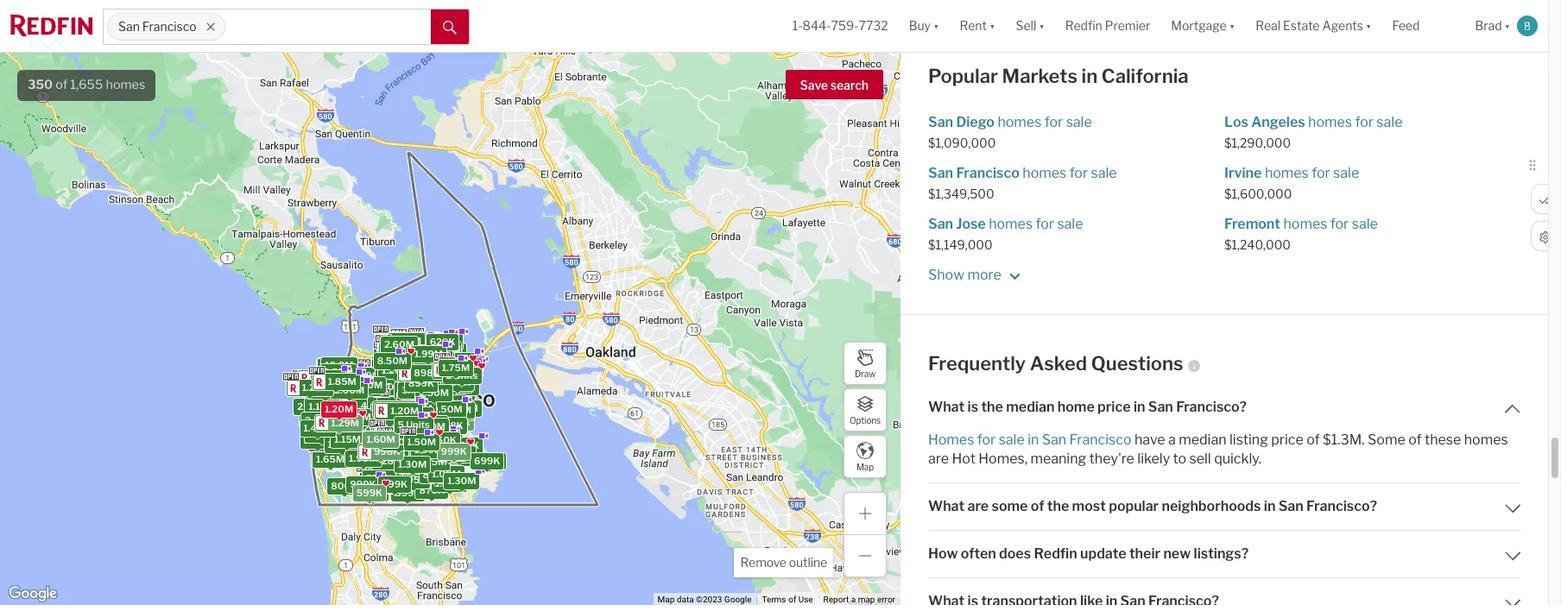 Task type: locate. For each thing, give the bounding box(es) containing it.
often
[[961, 546, 997, 563]]

3 down 2.25m
[[392, 397, 399, 409]]

1 vertical spatial a
[[851, 595, 856, 605]]

795k
[[418, 356, 443, 369], [397, 381, 423, 393]]

for down irvine homes for sale $1,600,000
[[1331, 216, 1349, 232]]

0 horizontal spatial 3.60m
[[352, 428, 383, 440]]

of left these
[[1409, 432, 1422, 449]]

2.50m up '949k'
[[419, 387, 449, 399]]

2 ▾ from the left
[[990, 18, 995, 33]]

homes up $1,600,000
[[1265, 165, 1309, 181]]

median up sell
[[1179, 432, 1227, 449]]

0 horizontal spatial map
[[658, 595, 675, 605]]

real
[[1256, 18, 1281, 33]]

0 vertical spatial 2.30m
[[421, 352, 451, 364]]

1-844-759-7732
[[793, 18, 889, 33]]

3.75m
[[401, 384, 431, 396]]

homes right these
[[1465, 432, 1509, 449]]

▾ right brad
[[1505, 18, 1511, 33]]

$1,290,000
[[1225, 135, 1291, 150]]

1 vertical spatial are
[[968, 499, 989, 515]]

san up $1,349,500
[[929, 165, 954, 181]]

have
[[1135, 432, 1166, 449]]

for down san diego homes for sale $1,090,000
[[1070, 165, 1088, 181]]

redfin right does
[[1034, 546, 1078, 563]]

1 vertical spatial 879k
[[419, 484, 444, 496]]

5 units
[[397, 419, 430, 431]]

0 vertical spatial 1.99m
[[414, 348, 443, 360]]

redfin left premier
[[1066, 18, 1103, 33]]

1.69m down 1.09m at left bottom
[[310, 428, 339, 440]]

0 vertical spatial are
[[929, 451, 949, 468]]

629k down 4.60m
[[384, 429, 410, 441]]

$1.3m
[[1323, 432, 1362, 449]]

for right angeles
[[1356, 114, 1374, 130]]

for down los angeles homes for sale $1,290,000
[[1312, 165, 1331, 181]]

1.48m up 785k
[[430, 335, 459, 348]]

diego
[[956, 114, 995, 130]]

0 horizontal spatial a
[[851, 595, 856, 605]]

francisco left remove san francisco icon
[[142, 19, 197, 34]]

2.40m down 3.10m
[[401, 425, 431, 438]]

1 horizontal spatial 699k
[[474, 455, 500, 467]]

1.85m
[[328, 376, 356, 388], [335, 436, 364, 448]]

0 vertical spatial 795k
[[418, 356, 443, 369]]

rent ▾
[[960, 18, 995, 33]]

0 horizontal spatial are
[[929, 451, 949, 468]]

1 horizontal spatial 599k
[[388, 429, 414, 441]]

francisco? up . some of these homes are hot homes, meaning they're likely to sell quickly.
[[1177, 399, 1247, 416]]

0 vertical spatial 898k
[[414, 367, 440, 379]]

0 vertical spatial 3.20m
[[354, 423, 384, 435]]

median left home
[[1006, 399, 1055, 416]]

san jose homes for sale $1,149,000
[[929, 216, 1084, 252]]

▾
[[934, 18, 939, 33], [990, 18, 995, 33], [1039, 18, 1045, 33], [1230, 18, 1235, 33], [1366, 18, 1372, 33], [1505, 18, 1511, 33]]

what for what are some of the most popular neighborhoods in san francisco?
[[929, 499, 965, 515]]

1 horizontal spatial map
[[857, 462, 874, 472]]

1 horizontal spatial price
[[1272, 432, 1304, 449]]

1.80m down 1.62m
[[449, 402, 478, 414]]

599k down 1.73m
[[356, 487, 382, 499]]

898k
[[414, 367, 440, 379], [437, 420, 463, 432], [429, 454, 455, 466]]

map region
[[0, 47, 962, 605]]

4 ▾ from the left
[[1230, 18, 1235, 33]]

the right is
[[982, 399, 1004, 416]]

homes,
[[979, 451, 1028, 468]]

0 vertical spatial 3.80m
[[394, 346, 424, 358]]

real estate agents ▾ link
[[1256, 0, 1372, 52]]

0 vertical spatial 1.48m
[[430, 335, 459, 348]]

4.25m
[[376, 357, 406, 369], [370, 407, 400, 419]]

jose
[[956, 216, 986, 232]]

1 ▾ from the left
[[934, 18, 939, 33]]

2
[[446, 364, 452, 376], [446, 369, 452, 382], [441, 378, 447, 390], [432, 389, 438, 401]]

3 ▾ from the left
[[1039, 18, 1045, 33]]

0 vertical spatial 4.25m
[[376, 357, 406, 369]]

units
[[414, 349, 438, 362], [423, 355, 447, 367], [452, 358, 476, 370], [454, 364, 478, 376], [454, 369, 478, 382], [449, 378, 473, 390], [440, 389, 464, 401], [401, 397, 424, 409], [406, 419, 430, 431], [411, 427, 435, 439]]

0 vertical spatial 1.95m
[[404, 352, 433, 364]]

what left is
[[929, 399, 965, 416]]

▾ right buy
[[934, 18, 939, 33]]

3.60m down 2.53m
[[352, 428, 383, 440]]

1.69m down the 2.55m
[[307, 378, 336, 390]]

749k
[[437, 365, 463, 377], [377, 387, 402, 399], [402, 401, 428, 413]]

1.38m
[[384, 422, 412, 435]]

2.60m
[[384, 338, 414, 350], [361, 369, 392, 381], [310, 384, 340, 396], [386, 395, 416, 407]]

1 what from the top
[[929, 399, 965, 416]]

1 vertical spatial 599k
[[356, 487, 382, 499]]

2.80m down 1.62m
[[441, 404, 471, 416]]

3.00m
[[399, 339, 430, 351], [444, 355, 475, 367], [432, 364, 463, 376], [394, 393, 424, 405], [383, 399, 413, 411]]

1.80m down 670k
[[399, 380, 428, 392]]

in right markets
[[1082, 64, 1098, 87]]

599k down 4.60m
[[388, 429, 414, 441]]

san
[[118, 19, 140, 34], [929, 114, 954, 130], [929, 165, 954, 181], [929, 216, 954, 232], [1149, 399, 1174, 416], [1042, 432, 1067, 449], [1279, 499, 1304, 515]]

san up $1,149,000
[[929, 216, 954, 232]]

2.00m
[[406, 335, 436, 347], [345, 370, 375, 382], [337, 371, 367, 383], [336, 376, 366, 388], [328, 380, 358, 392], [330, 381, 361, 393], [334, 384, 364, 396], [297, 401, 327, 413], [394, 402, 425, 414], [403, 412, 434, 425], [366, 429, 397, 441]]

699k
[[418, 352, 444, 364], [474, 455, 500, 467]]

san inside san jose homes for sale $1,149,000
[[929, 216, 954, 232]]

homes inside irvine homes for sale $1,600,000
[[1265, 165, 1309, 181]]

homes inside los angeles homes for sale $1,290,000
[[1309, 114, 1353, 130]]

1 vertical spatial francisco?
[[1307, 499, 1378, 515]]

map left data
[[658, 595, 675, 605]]

0 horizontal spatial francisco?
[[1177, 399, 1247, 416]]

3.60m up the 2.90m in the left of the page
[[391, 335, 421, 347]]

1 horizontal spatial 3.20m
[[390, 447, 420, 459]]

san francisco homes for sale $1,349,500
[[929, 165, 1117, 201]]

a left map
[[851, 595, 856, 605]]

francisco up the they're
[[1070, 432, 1132, 449]]

3.20m down 778k
[[354, 423, 384, 435]]

2.40m up 778k
[[352, 381, 382, 393]]

▾ right sell
[[1039, 18, 1045, 33]]

▾ for brad ▾
[[1505, 18, 1511, 33]]

homes right jose
[[989, 216, 1033, 232]]

0 vertical spatial redfin
[[1066, 18, 1103, 33]]

of left $1.3m
[[1307, 432, 1320, 449]]

irvine
[[1225, 165, 1262, 181]]

homes down irvine homes for sale $1,600,000
[[1284, 216, 1328, 232]]

1.85m down 1.29m
[[335, 436, 364, 448]]

2.60m down the 2.55m
[[310, 384, 340, 396]]

1.13m
[[398, 458, 425, 470]]

None search field
[[225, 10, 431, 44]]

homes right angeles
[[1309, 114, 1353, 130]]

san up $1,090,000
[[929, 114, 954, 130]]

0 vertical spatial 1.05m
[[396, 343, 425, 355]]

0 horizontal spatial 1.99m
[[331, 445, 359, 457]]

1 vertical spatial 2.30m
[[358, 400, 388, 412]]

0 vertical spatial what
[[929, 399, 965, 416]]

0 vertical spatial 1.85m
[[328, 376, 356, 388]]

629k
[[429, 336, 455, 348], [384, 429, 410, 441]]

4 units
[[414, 355, 447, 367]]

1.99m
[[414, 348, 443, 360], [331, 445, 359, 457]]

0 vertical spatial 629k
[[429, 336, 455, 348]]

for inside san diego homes for sale $1,090,000
[[1045, 114, 1063, 130]]

1.80m up 4
[[407, 342, 436, 354]]

price
[[1098, 399, 1131, 416], [1272, 432, 1304, 449]]

0 vertical spatial map
[[857, 462, 874, 472]]

are left some
[[968, 499, 989, 515]]

1.75m
[[442, 362, 470, 374], [394, 363, 422, 376], [313, 372, 341, 384], [355, 425, 383, 437], [415, 455, 443, 467], [419, 456, 447, 468]]

0 vertical spatial francisco
[[142, 19, 197, 34]]

1 vertical spatial 1.85m
[[335, 436, 364, 448]]

1.48m
[[430, 335, 459, 348], [435, 478, 464, 490]]

0 horizontal spatial 599k
[[356, 487, 382, 499]]

560k
[[409, 359, 435, 371]]

$1,240,000
[[1225, 238, 1291, 252]]

1.25m
[[308, 379, 337, 392], [302, 382, 330, 394], [384, 394, 412, 406], [328, 412, 356, 424], [396, 417, 424, 429], [400, 432, 428, 444], [371, 471, 399, 483]]

francisco for san francisco
[[142, 19, 197, 34]]

premier
[[1105, 18, 1151, 33]]

1 horizontal spatial francisco
[[956, 165, 1020, 181]]

homes inside . some of these homes are hot homes, meaning they're likely to sell quickly.
[[1465, 432, 1509, 449]]

719k
[[345, 379, 368, 391]]

1 vertical spatial francisco
[[956, 165, 1020, 181]]

879k down 670k
[[398, 384, 423, 396]]

1 vertical spatial 750k
[[431, 435, 456, 447]]

1.28m up 3.10m
[[406, 397, 434, 409]]

in right neighborhoods
[[1264, 499, 1276, 515]]

4.25m up 1.38m at the bottom
[[370, 407, 400, 419]]

850k
[[432, 376, 459, 388]]

1.07m
[[391, 389, 419, 401]]

likely
[[1138, 451, 1170, 468]]

0 vertical spatial francisco?
[[1177, 399, 1247, 416]]

google
[[725, 595, 752, 605]]

4.25m down 2.70m
[[376, 357, 406, 369]]

map button
[[844, 435, 887, 479]]

sale inside san diego homes for sale $1,090,000
[[1066, 114, 1092, 130]]

2 units
[[446, 364, 478, 376], [446, 369, 478, 382], [441, 378, 473, 390], [432, 389, 464, 401]]

0 vertical spatial 550k
[[405, 345, 431, 358]]

for inside fremont homes for sale $1,240,000
[[1331, 216, 1349, 232]]

1 horizontal spatial 10.00m
[[378, 351, 413, 363]]

popular markets in california
[[929, 64, 1189, 87]]

2 what from the top
[[929, 499, 965, 515]]

2.48m
[[380, 358, 410, 370]]

sale inside fremont homes for sale $1,240,000
[[1352, 216, 1378, 232]]

mortgage ▾ button
[[1171, 0, 1235, 52]]

849k
[[412, 346, 439, 359], [400, 357, 426, 369]]

in up meaning on the right of page
[[1028, 432, 1039, 449]]

2.20m
[[440, 359, 469, 371], [402, 364, 432, 376], [397, 387, 427, 399], [401, 431, 431, 443], [417, 437, 447, 449]]

rent ▾ button
[[960, 0, 995, 52]]

in up homes for sale in san francisco have a median listing price of $1.3m
[[1134, 399, 1146, 416]]

350 of 1,655 homes
[[28, 77, 145, 92]]

use
[[799, 595, 813, 605]]

their
[[1130, 546, 1161, 563]]

save
[[800, 78, 828, 92]]

what up how
[[929, 499, 965, 515]]

for down san francisco homes for sale $1,349,500 on the right
[[1036, 216, 1055, 232]]

francisco inside san francisco homes for sale $1,349,500
[[956, 165, 1020, 181]]

10.00m
[[378, 351, 413, 363], [320, 360, 355, 372]]

of
[[56, 77, 68, 92], [1307, 432, 1320, 449], [1409, 432, 1422, 449], [1031, 499, 1045, 515], [789, 595, 797, 605]]

▾ right mortgage
[[1230, 18, 1235, 33]]

1.90m
[[428, 338, 457, 350], [397, 351, 426, 363], [448, 364, 477, 376], [358, 370, 387, 382], [410, 393, 439, 405], [408, 415, 437, 428], [416, 420, 445, 433], [363, 446, 392, 458], [349, 452, 378, 464]]

3.20m up 1.63m
[[390, 447, 420, 459]]

sell ▾
[[1016, 18, 1045, 33]]

map for map
[[857, 462, 874, 472]]

2 vertical spatial 749k
[[402, 401, 428, 413]]

1 horizontal spatial 3.80m
[[394, 346, 424, 358]]

0 vertical spatial the
[[982, 399, 1004, 416]]

1 vertical spatial 550k
[[417, 447, 444, 459]]

▾ for rent ▾
[[990, 18, 995, 33]]

sale inside irvine homes for sale $1,600,000
[[1334, 165, 1360, 181]]

hot
[[952, 451, 976, 468]]

price right home
[[1098, 399, 1131, 416]]

they're
[[1090, 451, 1135, 468]]

810k
[[360, 487, 385, 499]]

1.15m down the 840k
[[419, 445, 446, 457]]

user photo image
[[1518, 16, 1538, 36]]

1 vertical spatial 4.30m
[[388, 412, 418, 424]]

the left most
[[1048, 499, 1070, 515]]

629k up 785k
[[429, 336, 455, 348]]

homes for sale in san francisco have a median listing price of $1.3m
[[929, 432, 1362, 449]]

7732
[[859, 18, 889, 33]]

1 horizontal spatial 2.30m
[[421, 352, 451, 364]]

some
[[992, 499, 1028, 515]]

1.15m down 1.29m
[[334, 433, 361, 445]]

are inside . some of these homes are hot homes, meaning they're likely to sell quickly.
[[929, 451, 949, 468]]

1 horizontal spatial 1.49m
[[415, 344, 444, 357]]

1.48m down 890k
[[435, 478, 464, 490]]

1 horizontal spatial 1.99m
[[414, 348, 443, 360]]

1.28m up 1.00m
[[431, 452, 459, 464]]

▾ right agents on the top of the page
[[1366, 18, 1372, 33]]

are down homes
[[929, 451, 949, 468]]

$1,149,000
[[929, 238, 993, 252]]

▾ right rent
[[990, 18, 995, 33]]

5 ▾ from the left
[[1366, 18, 1372, 33]]

589k
[[417, 366, 443, 378]]

2 horizontal spatial 2.40m
[[401, 425, 431, 438]]

2.60m up 759k
[[361, 369, 392, 381]]

2.98m
[[380, 399, 410, 411]]

6 ▾ from the left
[[1505, 18, 1511, 33]]

san up have in the right of the page
[[1149, 399, 1174, 416]]

©2023
[[696, 595, 722, 605]]

999k
[[423, 348, 449, 360], [403, 351, 429, 363], [441, 445, 467, 457], [403, 455, 429, 467], [350, 478, 376, 490], [381, 479, 407, 491]]

a up to
[[1169, 432, 1176, 449]]

price right listing
[[1272, 432, 1304, 449]]

1 vertical spatial price
[[1272, 432, 1304, 449]]

8.50m
[[377, 355, 407, 367]]

1.05m
[[396, 343, 425, 355], [444, 360, 473, 372], [423, 406, 452, 418]]

0 horizontal spatial 2.30m
[[358, 400, 388, 412]]

2 horizontal spatial francisco
[[1070, 432, 1132, 449]]

2.80m down 1.07m
[[379, 402, 409, 414]]

1 vertical spatial 1.95m
[[395, 408, 423, 420]]

1 vertical spatial map
[[658, 595, 675, 605]]

0 vertical spatial price
[[1098, 399, 1131, 416]]

quickly.
[[1215, 451, 1262, 468]]

0 horizontal spatial 699k
[[418, 352, 444, 364]]

0 horizontal spatial francisco
[[142, 19, 197, 34]]

1.00m
[[432, 468, 461, 480]]

1 horizontal spatial median
[[1179, 432, 1227, 449]]

1.43m down 759k
[[354, 400, 382, 412]]

1 vertical spatial what
[[929, 499, 965, 515]]

home
[[1058, 399, 1095, 416]]

0 vertical spatial 699k
[[418, 352, 444, 364]]

1 vertical spatial 1.43m
[[354, 400, 382, 412]]

3 units
[[406, 349, 438, 362], [444, 358, 476, 370], [392, 397, 424, 409], [403, 427, 435, 439]]

map inside map button
[[857, 462, 874, 472]]

san inside san francisco homes for sale $1,349,500
[[929, 165, 954, 181]]

5
[[397, 419, 404, 431]]

1.85m down 25.0m
[[328, 376, 356, 388]]

buy
[[909, 18, 931, 33]]

0 horizontal spatial median
[[1006, 399, 1055, 416]]

map down options on the bottom of the page
[[857, 462, 874, 472]]

1.19m
[[435, 446, 462, 458]]

2.50m up the 2.90m in the left of the page
[[398, 338, 428, 350]]

2.40m left 1.09m at left bottom
[[305, 414, 335, 426]]

of inside . some of these homes are hot homes, meaning they're likely to sell quickly.
[[1409, 432, 1422, 449]]

homes down san diego homes for sale $1,090,000
[[1023, 165, 1067, 181]]

1 horizontal spatial the
[[1048, 499, 1070, 515]]

1.43m down 2.70m
[[380, 356, 409, 368]]

1 vertical spatial 3.60m
[[352, 428, 383, 440]]

homes right diego
[[998, 114, 1042, 130]]

1 vertical spatial 3.20m
[[390, 447, 420, 459]]

francisco up $1,349,500
[[956, 165, 1020, 181]]

925k
[[425, 436, 450, 448]]

0 vertical spatial 749k
[[437, 365, 463, 377]]

1.49m
[[415, 344, 444, 357], [334, 435, 363, 447]]

1 vertical spatial 3.80m
[[358, 424, 388, 437]]

0 vertical spatial 3.60m
[[391, 335, 421, 347]]

francisco for san francisco homes for sale $1,349,500
[[956, 165, 1020, 181]]

2.60m up 8.25m
[[384, 338, 414, 350]]



Task type: describe. For each thing, give the bounding box(es) containing it.
1.59m
[[414, 444, 443, 456]]

los angeles homes for sale $1,290,000
[[1225, 114, 1403, 150]]

828k
[[375, 455, 400, 467]]

0 horizontal spatial price
[[1098, 399, 1131, 416]]

1 vertical spatial 4.25m
[[370, 407, 400, 419]]

save search
[[800, 78, 869, 92]]

sell ▾ button
[[1016, 0, 1045, 52]]

1 vertical spatial the
[[1048, 499, 1070, 515]]

submit search image
[[443, 21, 457, 34]]

mortgage ▾ button
[[1161, 0, 1246, 52]]

1 horizontal spatial are
[[968, 499, 989, 515]]

2.25m
[[380, 382, 409, 394]]

600k
[[374, 381, 401, 393]]

1 vertical spatial 1.48m
[[435, 478, 464, 490]]

968k
[[414, 346, 440, 358]]

1 horizontal spatial 3.60m
[[391, 335, 421, 347]]

for inside san jose homes for sale $1,149,000
[[1036, 216, 1055, 232]]

error
[[878, 595, 896, 605]]

remove san francisco image
[[205, 22, 216, 32]]

redfin inside button
[[1066, 18, 1103, 33]]

terms of use link
[[762, 595, 813, 605]]

▾ for sell ▾
[[1039, 18, 1045, 33]]

homes inside san francisco homes for sale $1,349,500
[[1023, 165, 1067, 181]]

data
[[677, 595, 694, 605]]

map
[[858, 595, 875, 605]]

929k
[[447, 440, 473, 453]]

outline
[[789, 555, 827, 570]]

map data ©2023 google
[[658, 595, 752, 605]]

feed button
[[1382, 0, 1465, 52]]

0 vertical spatial 2.50m
[[398, 338, 428, 350]]

1.80m up 759k
[[333, 369, 362, 381]]

0 horizontal spatial 3.80m
[[358, 424, 388, 437]]

homes inside san jose homes for sale $1,149,000
[[989, 216, 1033, 232]]

1 horizontal spatial 2.40m
[[352, 381, 382, 393]]

0 vertical spatial 995k
[[414, 354, 440, 366]]

show m ore
[[929, 267, 1005, 284]]

for up "homes,"
[[978, 432, 996, 449]]

0 horizontal spatial 3.20m
[[354, 423, 384, 435]]

sell
[[1016, 18, 1037, 33]]

1.84m
[[363, 374, 391, 386]]

buy ▾
[[909, 18, 939, 33]]

880k
[[450, 441, 476, 453]]

options button
[[844, 389, 887, 432]]

3 left 4
[[406, 349, 412, 362]]

949k
[[422, 399, 448, 411]]

sale inside san francisco homes for sale $1,349,500
[[1091, 165, 1117, 181]]

1 vertical spatial 1.28m
[[431, 452, 459, 464]]

2.55m
[[323, 366, 353, 378]]

listing
[[1230, 432, 1269, 449]]

for inside irvine homes for sale $1,600,000
[[1312, 165, 1331, 181]]

1 vertical spatial 1.05m
[[444, 360, 473, 372]]

of right the 350 at top left
[[56, 77, 68, 92]]

2.90m
[[395, 351, 425, 364]]

1 horizontal spatial 629k
[[429, 336, 455, 348]]

0 vertical spatial 1.43m
[[380, 356, 409, 368]]

san francisco
[[118, 19, 197, 34]]

terms of use
[[762, 595, 813, 605]]

$1,349,500
[[929, 186, 995, 201]]

1 vertical spatial 1.69m
[[310, 428, 339, 440]]

redfin premier button
[[1055, 0, 1161, 52]]

draw button
[[844, 342, 887, 385]]

0 vertical spatial 1.28m
[[406, 397, 434, 409]]

1.15m down 2.39m
[[427, 377, 453, 389]]

8.25m
[[377, 351, 407, 363]]

545k
[[410, 362, 436, 374]]

9.50m
[[432, 403, 462, 415]]

options
[[850, 415, 881, 425]]

778k
[[350, 401, 375, 414]]

▾ for mortgage ▾
[[1230, 18, 1235, 33]]

1-
[[793, 18, 803, 33]]

remove
[[741, 555, 787, 570]]

12.9m
[[412, 343, 441, 355]]

4.60m
[[391, 412, 422, 424]]

0 vertical spatial 879k
[[398, 384, 423, 396]]

4.65m
[[382, 338, 412, 350]]

785k
[[425, 353, 450, 365]]

0 horizontal spatial 629k
[[384, 429, 410, 441]]

0 vertical spatial 4.30m
[[393, 397, 423, 409]]

0 horizontal spatial 1.49m
[[334, 435, 363, 447]]

0 vertical spatial median
[[1006, 399, 1055, 416]]

san up meaning on the right of page
[[1042, 432, 1067, 449]]

real estate agents ▾ button
[[1246, 0, 1382, 52]]

1 horizontal spatial 2.80m
[[441, 404, 471, 416]]

1 vertical spatial 749k
[[377, 387, 402, 399]]

fremont
[[1225, 216, 1281, 232]]

3.25m
[[375, 402, 405, 414]]

1
[[420, 361, 425, 373]]

feed
[[1393, 18, 1420, 33]]

.
[[1362, 432, 1365, 449]]

2.70m
[[382, 344, 412, 356]]

report a map error
[[824, 595, 896, 605]]

for inside san francisco homes for sale $1,349,500
[[1070, 165, 1088, 181]]

homes right 1,655
[[106, 77, 145, 92]]

brad
[[1476, 18, 1503, 33]]

0 vertical spatial 750k
[[416, 337, 442, 349]]

sale inside san jose homes for sale $1,149,000
[[1058, 216, 1084, 232]]

2.60m down 2.25m
[[386, 395, 416, 407]]

neighborhoods
[[1162, 499, 1261, 515]]

mortgage ▾
[[1171, 18, 1235, 33]]

1.80m down 3.10m
[[402, 425, 431, 437]]

0 vertical spatial 1.49m
[[415, 344, 444, 357]]

▾ inside "dropdown button"
[[1366, 18, 1372, 33]]

0 horizontal spatial 10.00m
[[320, 360, 355, 372]]

1 horizontal spatial francisco?
[[1307, 499, 1378, 515]]

2 vertical spatial 1.05m
[[423, 406, 452, 418]]

670k
[[400, 367, 426, 379]]

1 vertical spatial 795k
[[397, 381, 423, 393]]

san inside san diego homes for sale $1,090,000
[[929, 114, 954, 130]]

1 vertical spatial 995k
[[397, 471, 423, 483]]

1 vertical spatial 1.99m
[[331, 445, 359, 457]]

questions
[[1092, 353, 1184, 375]]

new
[[1164, 546, 1191, 563]]

of left 'use'
[[789, 595, 797, 605]]

0 horizontal spatial 975k
[[395, 378, 421, 390]]

of right some
[[1031, 499, 1045, 515]]

frequently
[[929, 353, 1026, 375]]

save search button
[[786, 70, 884, 99]]

1.29m
[[331, 417, 359, 429]]

frequently asked questions
[[929, 353, 1184, 375]]

1 vertical spatial 2.50m
[[419, 387, 449, 399]]

675k
[[437, 358, 463, 371]]

some
[[1368, 432, 1406, 449]]

$1,090,000
[[929, 135, 996, 150]]

2 vertical spatial 550k
[[366, 472, 392, 485]]

redfin premier
[[1066, 18, 1151, 33]]

0 vertical spatial 1.33m
[[403, 396, 432, 408]]

2 vertical spatial 898k
[[429, 454, 455, 466]]

remove outline
[[741, 555, 827, 570]]

what for what is the median home price in san francisco?
[[929, 399, 965, 416]]

350
[[28, 77, 53, 92]]

map for map data ©2023 google
[[658, 595, 675, 605]]

what are some of the most popular neighborhoods in san francisco?
[[929, 499, 1378, 515]]

3 down 2.38m
[[444, 358, 450, 370]]

homes inside fremont homes for sale $1,240,000
[[1284, 216, 1328, 232]]

759-
[[831, 18, 859, 33]]

▾ for buy ▾
[[934, 18, 939, 33]]

1 horizontal spatial 975k
[[426, 377, 452, 389]]

0 horizontal spatial 2.40m
[[305, 414, 335, 426]]

popular
[[929, 64, 998, 87]]

0 vertical spatial a
[[1169, 432, 1176, 449]]

840k
[[415, 425, 442, 437]]

google image
[[4, 583, 61, 605]]

sale inside los angeles homes for sale $1,290,000
[[1377, 114, 1403, 130]]

san up 350 of 1,655 homes on the top of the page
[[118, 19, 140, 34]]

for inside los angeles homes for sale $1,290,000
[[1356, 114, 1374, 130]]

0 horizontal spatial 2.80m
[[379, 402, 409, 414]]

0 vertical spatial 1.69m
[[307, 378, 336, 390]]

agents
[[1323, 18, 1364, 33]]

mortgage
[[1171, 18, 1227, 33]]

sell ▾ button
[[1006, 0, 1055, 52]]

1 vertical spatial 898k
[[437, 420, 463, 432]]

2.38m
[[433, 345, 463, 357]]

to
[[1173, 451, 1187, 468]]

homes inside san diego homes for sale $1,090,000
[[998, 114, 1042, 130]]

san right neighborhoods
[[1279, 499, 1304, 515]]

1 vertical spatial redfin
[[1034, 546, 1078, 563]]

1 vertical spatial 1.33m
[[390, 414, 418, 426]]

fremont homes for sale $1,240,000
[[1225, 216, 1378, 252]]

3 down 4.60m
[[403, 427, 409, 439]]

1.15m up 4
[[407, 342, 434, 354]]



Task type: vqa. For each thing, say whether or not it's contained in the screenshot.
educate
no



